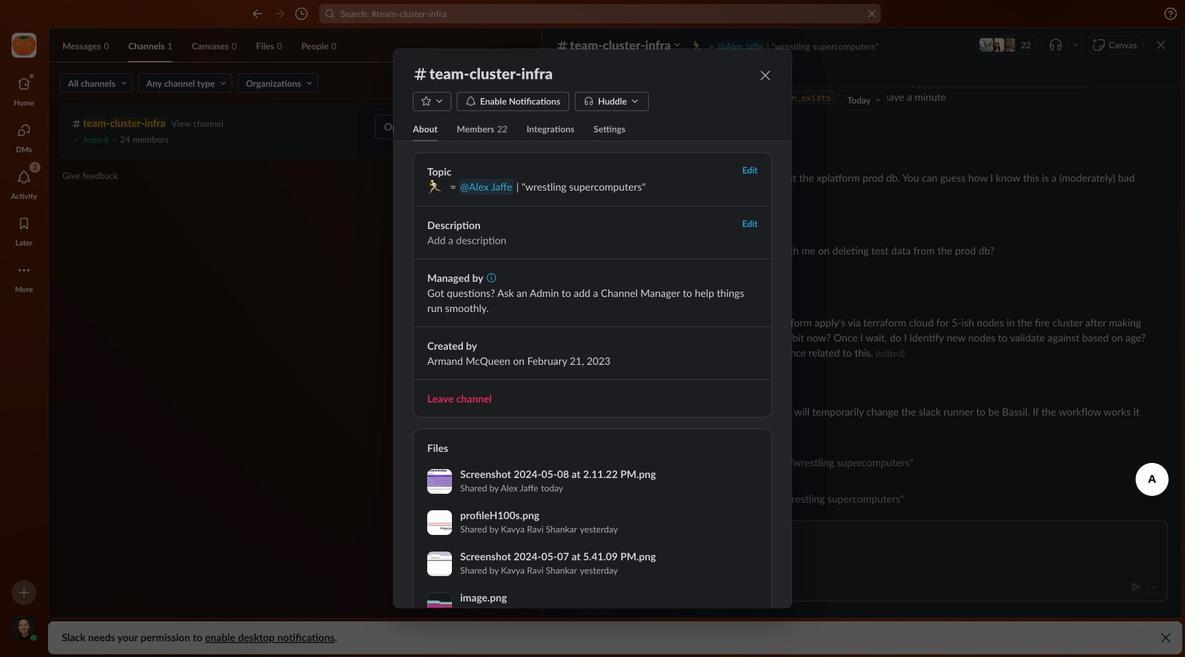Task type: vqa. For each thing, say whether or not it's contained in the screenshot.
Mention someone icon for the left RECORD AUDIO CLIP image Show formatting icon
no



Task type: describe. For each thing, give the bounding box(es) containing it.
channels list
[[60, 73, 531, 182]]

view alex jaffe's profile image
[[556, 302, 581, 327]]

screenshot 2024-05-07 at 5.41.09 pm.png image
[[427, 551, 452, 576]]

help image
[[1164, 7, 1178, 21]]

close image for details for channel #team-cluster-infra dialog
[[759, 68, 772, 82]]

view theo spears's profile image
[[556, 158, 581, 182]]

view kavya ravi shankar's profile image
[[556, 267, 581, 292]]

add reaction... image for :skull: image
[[623, 204, 637, 218]]

:+1: image
[[592, 110, 603, 121]]

share image.png image
[[723, 599, 735, 611]]

start huddle in team-cluster-infra image
[[1049, 38, 1063, 52]]

star o image
[[421, 95, 431, 107]]

check small image
[[71, 133, 80, 147]]

filter by toolbar
[[60, 73, 446, 93]]

1 vertical spatial :runner: image
[[427, 179, 442, 194]]

forward in history image
[[273, 7, 286, 21]]

2 reactions group from the top
[[586, 203, 1168, 222]]

0 vertical spatial :runner: image
[[692, 41, 703, 52]]

profileh100s.png image
[[427, 510, 452, 535]]

:skull: image
[[592, 206, 603, 217]]

0 vertical spatial bell o image
[[466, 94, 476, 109]]

1 reactions group from the top
[[586, 107, 1168, 126]]

image.png group
[[414, 584, 772, 625]]

5 shared files list
[[414, 461, 772, 657]]

image.png image
[[427, 593, 452, 617]]

clear search image
[[867, 8, 878, 19]]

composer group
[[556, 521, 1168, 602]]

chevron medium down image for headphones icon
[[630, 94, 640, 109]]

chevron medium down image for star o image
[[434, 94, 444, 109]]

history navigation toolbar
[[0, 0, 1185, 27]]

persimmon image
[[12, 33, 36, 58]]



Task type: locate. For each thing, give the bounding box(es) containing it.
0 vertical spatial add reaction... image
[[623, 108, 637, 122]]

2 chevron medium down image from the left
[[630, 94, 640, 109]]

download image.png image
[[701, 599, 713, 611]]

persimmon tab panel
[[0, 0, 1185, 657]]

add reaction... image right :+1: image
[[623, 108, 637, 122]]

primary view actions toolbar
[[543, 28, 1182, 62]]

1 horizontal spatial :runner: image
[[692, 41, 703, 52]]

group
[[413, 152, 772, 418]]

tab list
[[394, 117, 792, 141]]

tab list inside details for channel #team-cluster-infra dialog
[[394, 117, 792, 141]]

Message to team-cluster-infra text field
[[557, 547, 1167, 573]]

0 horizontal spatial chevron medium down image
[[434, 94, 444, 109]]

bell o image inside 'persimmon' tab list
[[17, 170, 31, 184]]

bell o image
[[466, 94, 476, 109], [17, 170, 31, 184]]

alert inside search tab panel
[[48, 621, 1182, 654]]

:runner: image
[[692, 41, 703, 52], [427, 179, 442, 194]]

0 horizontal spatial :runner: image
[[427, 179, 442, 194]]

view rick liu's profile image
[[556, 479, 581, 503]]

0 vertical spatial close image
[[1154, 38, 1168, 52]]

active image
[[27, 631, 40, 645]]

show history image
[[295, 7, 308, 21]]

persimmon tab list
[[6, 66, 42, 299]]

add reaction... image right :skull: image
[[623, 204, 637, 218]]

0 horizontal spatial close image
[[759, 68, 772, 82]]

1 vertical spatial reactions group
[[586, 203, 1168, 222]]

chevron medium down image right star o image
[[434, 94, 444, 109]]

details for channel #team-cluster-infra dialog
[[394, 49, 826, 657]]

search type tab list
[[57, 29, 492, 62]]

reactions group
[[586, 107, 1168, 126], [586, 203, 1168, 222]]

close image
[[1154, 38, 1168, 52], [759, 68, 772, 82]]

chevron medium down image
[[434, 94, 444, 109], [630, 94, 640, 109]]

1 vertical spatial add reaction... image
[[623, 204, 637, 218]]

add reaction... image for :+1: image
[[623, 108, 637, 122]]

screenshot 2024-05-08 at 2.11.22 pm.png image
[[427, 469, 452, 494]]

control strip toolbar
[[0, 580, 48, 657]]

1 chevron medium down image from the left
[[434, 94, 444, 109]]

dismiss image
[[1159, 631, 1173, 645]]

1 horizontal spatial bell o image
[[466, 94, 476, 109]]

about tab panel
[[394, 141, 826, 657]]

team-cluster-infra (channel) list
[[543, 0, 1182, 526]]

add reaction... image
[[623, 108, 637, 122], [623, 204, 637, 218]]

image image
[[980, 38, 994, 52], [991, 38, 1005, 52], [1002, 38, 1015, 52], [586, 130, 603, 146], [606, 130, 622, 146], [586, 364, 603, 380]]

more options image
[[1071, 40, 1081, 50]]

headphones image
[[584, 94, 594, 109]]

channel team-cluster-infra dialog
[[543, 0, 1185, 618]]

chevron medium down image right headphones icon
[[630, 94, 640, 109]]

more actions image
[[745, 599, 757, 611]]

0 horizontal spatial bell o image
[[17, 170, 31, 184]]

1 vertical spatial close image
[[759, 68, 772, 82]]

close image for primary view actions 'toolbar'
[[1154, 38, 1168, 52]]

more actions element
[[695, 593, 763, 617]]

1 horizontal spatial chevron medium down image
[[630, 94, 640, 109]]

back in history image
[[251, 7, 265, 21]]

composer actions toolbar
[[557, 573, 1167, 601]]

1 horizontal spatial close image
[[1154, 38, 1168, 52]]

0 vertical spatial reactions group
[[586, 107, 1168, 126]]

alert
[[48, 621, 1182, 654]]

search tab panel
[[0, 0, 1185, 657]]

1 vertical spatial bell o image
[[17, 170, 31, 184]]

2 add reaction... image from the top
[[623, 204, 637, 218]]

1 add reaction... image from the top
[[623, 108, 637, 122]]



